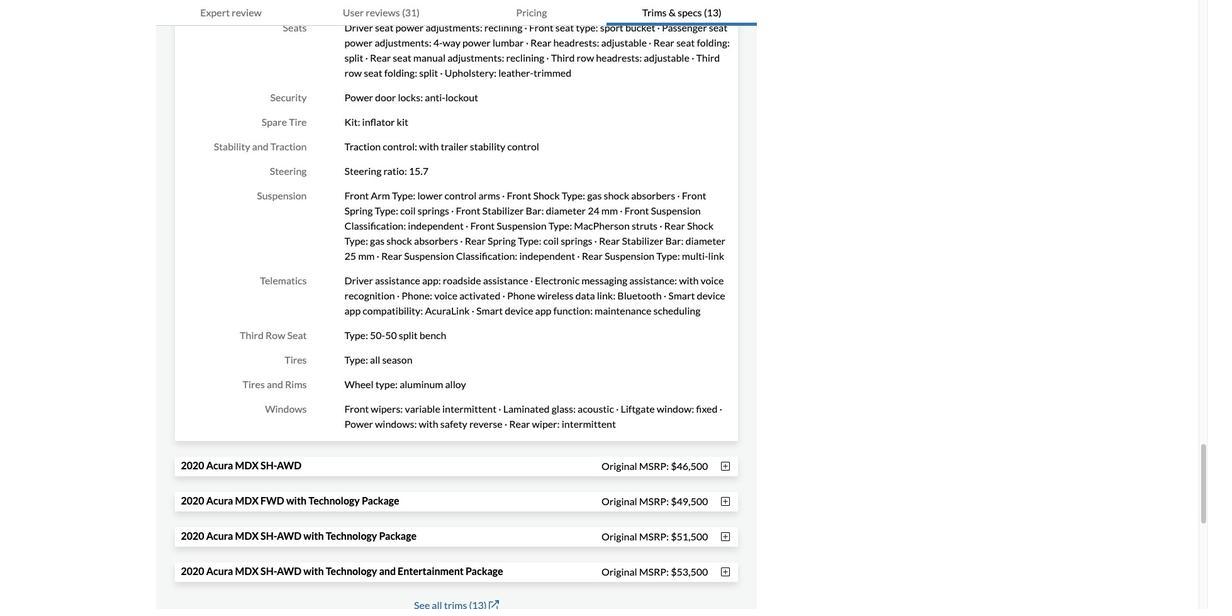 Task type: describe. For each thing, give the bounding box(es) containing it.
bluetooth
[[618, 290, 662, 302]]

link
[[709, 250, 725, 262]]

1 horizontal spatial intermittent
[[562, 418, 616, 430]]

50
[[385, 329, 397, 341]]

type: up electronic
[[518, 235, 542, 247]]

2020 for 2020 acura mdx sh-awd
[[181, 460, 204, 471]]

door
[[375, 91, 396, 103]]

mdx for 2020 acura mdx sh-awd with technology and entertainment package
[[235, 565, 259, 577]]

external link image
[[489, 601, 499, 609]]

1 vertical spatial gas
[[370, 235, 385, 247]]

sh- for 2020 acura mdx sh-awd
[[261, 460, 277, 471]]

0 horizontal spatial voice
[[434, 290, 458, 302]]

lumbar
[[493, 37, 524, 48]]

safety
[[441, 418, 468, 430]]

0 vertical spatial absorbers
[[631, 189, 676, 201]]

1 horizontal spatial voice
[[701, 274, 724, 286]]

inflator
[[362, 116, 395, 128]]

suspension up the struts on the top right of the page
[[651, 205, 701, 217]]

1 horizontal spatial third
[[551, 52, 575, 64]]

security
[[270, 91, 307, 103]]

25
[[345, 250, 356, 262]]

ratio:
[[384, 165, 407, 177]]

with left trailer
[[419, 140, 439, 152]]

2020 for 2020 acura mdx fwd with technology package
[[181, 495, 204, 507]]

2 vertical spatial package
[[466, 565, 503, 577]]

original for original msrp: $51,500
[[602, 530, 637, 542]]

phone
[[507, 290, 536, 302]]

rims
[[285, 378, 307, 390]]

msrp: for $53,500
[[639, 566, 669, 578]]

0 horizontal spatial classification:
[[345, 220, 406, 232]]

suspension down arms
[[497, 220, 547, 232]]

1 horizontal spatial device
[[697, 290, 726, 302]]

assistance:
[[630, 274, 677, 286]]

0 horizontal spatial power
[[345, 37, 373, 48]]

msrp: for $49,500
[[639, 495, 669, 507]]

control:
[[383, 140, 417, 152]]

$46,500
[[671, 460, 708, 472]]

stability
[[214, 140, 250, 152]]

entertainment
[[398, 565, 464, 577]]

with inside front wipers: variable intermittent · laminated glass: acoustic · liftgate window: fixed · power windows: with safety reverse · rear wiper: intermittent
[[419, 418, 439, 430]]

seat down passenger
[[677, 37, 695, 48]]

sport
[[600, 21, 624, 33]]

lower
[[418, 189, 443, 201]]

sh- for 2020 acura mdx sh-awd with technology and entertainment package
[[261, 565, 277, 577]]

expert review tab
[[156, 0, 306, 26]]

seat up door
[[364, 67, 382, 79]]

1 horizontal spatial split
[[399, 329, 418, 341]]

(13)
[[704, 6, 722, 18]]

type: up 25
[[345, 235, 368, 247]]

tires for tires
[[285, 354, 307, 366]]

trims & specs (13)
[[643, 6, 722, 18]]

with down the 2020 acura mdx fwd with technology package
[[304, 530, 324, 542]]

rear right the struts on the top right of the page
[[664, 220, 685, 232]]

type: left all at the bottom left of page
[[345, 354, 368, 366]]

expert
[[200, 6, 230, 18]]

2 vertical spatial adjustments:
[[448, 52, 504, 64]]

plus square image for $53,500
[[720, 567, 732, 577]]

kit:
[[345, 116, 360, 128]]

rear inside front wipers: variable intermittent · laminated glass: acoustic · liftgate window: fixed · power windows: with safety reverse · rear wiper: intermittent
[[509, 418, 530, 430]]

specs
[[678, 6, 702, 18]]

rear right 25
[[381, 250, 402, 262]]

1 vertical spatial adjustments:
[[375, 37, 432, 48]]

reverse
[[470, 418, 503, 430]]

2 horizontal spatial third
[[696, 52, 720, 64]]

type: right arm
[[392, 189, 416, 201]]

1 vertical spatial folding:
[[384, 67, 417, 79]]

bench
[[420, 329, 447, 341]]

recognition
[[345, 290, 395, 302]]

$49,500
[[671, 495, 708, 507]]

0 horizontal spatial diameter
[[546, 205, 586, 217]]

lockout
[[446, 91, 478, 103]]

0 vertical spatial stabilizer
[[482, 205, 524, 217]]

windows
[[265, 403, 307, 415]]

1 horizontal spatial classification:
[[456, 250, 518, 262]]

suspension up app:
[[404, 250, 454, 262]]

function:
[[554, 305, 593, 317]]

passenger
[[662, 21, 707, 33]]

row
[[266, 329, 285, 341]]

seats
[[283, 21, 307, 33]]

original for original msrp: $53,500
[[602, 566, 637, 578]]

steering for steering
[[270, 165, 307, 177]]

activated
[[460, 290, 501, 302]]

wireless
[[538, 290, 574, 302]]

wipers:
[[371, 403, 403, 415]]

original for original msrp: $46,500
[[602, 460, 637, 472]]

all
[[370, 354, 380, 366]]

1 horizontal spatial smart
[[669, 290, 695, 302]]

trailer
[[441, 140, 468, 152]]

1 vertical spatial headrests:
[[596, 52, 642, 64]]

front wipers: variable intermittent · laminated glass: acoustic · liftgate window: fixed · power windows: with safety reverse · rear wiper: intermittent
[[345, 403, 723, 430]]

seat up trimmed on the top left of the page
[[556, 21, 574, 33]]

0 horizontal spatial type:
[[376, 378, 398, 390]]

2 traction from the left
[[345, 140, 381, 152]]

kit
[[397, 116, 409, 128]]

app:
[[422, 274, 441, 286]]

2020 acura mdx fwd with technology package
[[181, 495, 399, 507]]

$51,500
[[671, 530, 708, 542]]

0 vertical spatial headrests:
[[554, 37, 600, 48]]

0 vertical spatial package
[[362, 495, 399, 507]]

locks:
[[398, 91, 423, 103]]

original msrp: $49,500
[[602, 495, 708, 507]]

1 vertical spatial springs
[[561, 235, 593, 247]]

1 vertical spatial shock
[[687, 220, 714, 232]]

50-
[[370, 329, 385, 341]]

1 horizontal spatial independent
[[520, 250, 575, 262]]

2020 acura mdx sh-awd with technology package
[[181, 530, 417, 542]]

manual
[[413, 52, 446, 64]]

0 vertical spatial independent
[[408, 220, 464, 232]]

0 vertical spatial adjustments:
[[426, 21, 483, 33]]

with down 2020 acura mdx sh-awd with technology package
[[304, 565, 324, 577]]

tires and rims
[[243, 378, 307, 390]]

$53,500
[[671, 566, 708, 578]]

season
[[382, 354, 413, 366]]

sh- for 2020 acura mdx sh-awd with technology package
[[261, 530, 277, 542]]

acuralink
[[425, 305, 470, 317]]

original msrp: $46,500
[[602, 460, 708, 472]]

steering ratio: 15.7
[[345, 165, 429, 177]]

1 vertical spatial stabilizer
[[622, 235, 664, 247]]

0 vertical spatial springs
[[418, 205, 449, 217]]

0 horizontal spatial third
[[240, 329, 264, 341]]

type: left macpherson
[[549, 220, 572, 232]]

driver assistance app: roadside assistance · electronic messaging assistance: with voice recognition · phone: voice activated · phone wireless data link: bluetooth · smart device app compatibility: acuralink · smart device app function: maintenance scheduling
[[345, 274, 726, 317]]

driver seat power adjustments: reclining · front seat type: sport bucket · passenger seat power adjustments: 4-way power lumbar · rear headrests: adjustable · rear seat folding: split · rear seat manual adjustments: reclining · third row headrests: adjustable · third row seat folding: split · upholstery: leather-trimmed
[[345, 21, 730, 79]]

0 horizontal spatial bar:
[[526, 205, 544, 217]]

2020 acura mdx sh-awd with technology and entertainment package
[[181, 565, 503, 577]]

plus square image for $49,500
[[720, 497, 732, 507]]

&
[[669, 6, 676, 18]]

multi-
[[682, 250, 709, 262]]

technology for package
[[326, 530, 377, 542]]

wiper:
[[532, 418, 560, 430]]

rear down macpherson
[[599, 235, 620, 247]]

0 horizontal spatial shock
[[533, 189, 560, 201]]

acura for 2020 acura mdx sh-awd
[[206, 460, 233, 471]]

variable
[[405, 403, 441, 415]]

type: left 50-
[[345, 329, 368, 341]]

1 vertical spatial shock
[[387, 235, 412, 247]]

and for stability
[[252, 140, 269, 152]]

type: down arm
[[375, 205, 398, 217]]

1 horizontal spatial mm
[[602, 205, 618, 217]]

front arm type: lower control arms · front shock type: gas shock absorbers · front spring type: coil springs · front stabilizer bar: diameter 24 mm · front suspension classification: independent · front suspension type: macpherson struts · rear shock type: gas shock absorbers · rear spring type: coil springs · rear stabilizer bar: diameter 25 mm · rear suspension classification: independent · rear suspension type: multi-link
[[345, 189, 726, 262]]

rear up messaging in the top of the page
[[582, 250, 603, 262]]

mdx for 2020 acura mdx sh-awd with technology package
[[235, 530, 259, 542]]

0 horizontal spatial coil
[[400, 205, 416, 217]]

driver for driver assistance app: roadside assistance · electronic messaging assistance: with voice recognition · phone: voice activated · phone wireless data link: bluetooth · smart device app compatibility: acuralink · smart device app function: maintenance scheduling
[[345, 274, 373, 286]]

1 horizontal spatial gas
[[587, 189, 602, 201]]

link:
[[597, 290, 616, 302]]

struts
[[632, 220, 658, 232]]

arms
[[479, 189, 500, 201]]

glass:
[[552, 403, 576, 415]]

leather-
[[499, 67, 534, 79]]

15.7
[[409, 165, 429, 177]]

trims
[[643, 6, 667, 18]]

0 vertical spatial row
[[577, 52, 594, 64]]

spare tire
[[262, 116, 307, 128]]

0 vertical spatial reclining
[[485, 21, 523, 33]]



Task type: locate. For each thing, give the bounding box(es) containing it.
0 horizontal spatial absorbers
[[414, 235, 458, 247]]

diameter left 24
[[546, 205, 586, 217]]

plus square image right $49,500
[[720, 497, 732, 507]]

user reviews (31) tab
[[306, 0, 457, 26]]

review
[[232, 6, 262, 18]]

intermittent up safety
[[442, 403, 497, 415]]

springs down macpherson
[[561, 235, 593, 247]]

plus square image right $53,500
[[720, 567, 732, 577]]

0 horizontal spatial shock
[[387, 235, 412, 247]]

2 vertical spatial and
[[379, 565, 396, 577]]

steering down stability and traction
[[270, 165, 307, 177]]

diameter up multi-
[[686, 235, 726, 247]]

1 vertical spatial driver
[[345, 274, 373, 286]]

steering up arm
[[345, 165, 382, 177]]

1 traction from the left
[[271, 140, 307, 152]]

device
[[697, 290, 726, 302], [505, 305, 534, 317]]

awd down 2020 acura mdx sh-awd with technology package
[[277, 565, 302, 577]]

rear
[[531, 37, 552, 48], [654, 37, 675, 48], [370, 52, 391, 64], [664, 220, 685, 232], [465, 235, 486, 247], [599, 235, 620, 247], [381, 250, 402, 262], [582, 250, 603, 262], [509, 418, 530, 430]]

alloy
[[445, 378, 466, 390]]

rear down passenger
[[654, 37, 675, 48]]

2 sh- from the top
[[261, 530, 277, 542]]

msrp: down the original msrp: $51,500
[[639, 566, 669, 578]]

voice down link
[[701, 274, 724, 286]]

1 vertical spatial control
[[445, 189, 477, 201]]

fwd
[[261, 495, 284, 507]]

0 vertical spatial technology
[[309, 495, 360, 507]]

2 awd from the top
[[277, 530, 302, 542]]

front inside front wipers: variable intermittent · laminated glass: acoustic · liftgate window: fixed · power windows: with safety reverse · rear wiper: intermittent
[[345, 403, 369, 415]]

compatibility:
[[363, 305, 423, 317]]

0 vertical spatial and
[[252, 140, 269, 152]]

1 vertical spatial classification:
[[456, 250, 518, 262]]

0 horizontal spatial device
[[505, 305, 534, 317]]

fixed
[[696, 403, 718, 415]]

1 horizontal spatial steering
[[345, 165, 382, 177]]

driver inside driver seat power adjustments: reclining · front seat type: sport bucket · passenger seat power adjustments: 4-way power lumbar · rear headrests: adjustable · rear seat folding: split · rear seat manual adjustments: reclining · third row headrests: adjustable · third row seat folding: split · upholstery: leather-trimmed
[[345, 21, 373, 33]]

1 vertical spatial adjustable
[[644, 52, 690, 64]]

spring down arms
[[488, 235, 516, 247]]

sh-
[[261, 460, 277, 471], [261, 530, 277, 542], [261, 565, 277, 577]]

1 sh- from the top
[[261, 460, 277, 471]]

stabilizer down the struts on the top right of the page
[[622, 235, 664, 247]]

third up trimmed on the top left of the page
[[551, 52, 575, 64]]

1 vertical spatial awd
[[277, 530, 302, 542]]

0 horizontal spatial smart
[[477, 305, 503, 317]]

1 msrp: from the top
[[639, 460, 669, 472]]

0 vertical spatial gas
[[587, 189, 602, 201]]

0 vertical spatial sh-
[[261, 460, 277, 471]]

mdx down 2020 acura mdx sh-awd with technology package
[[235, 565, 259, 577]]

traction down spare tire
[[271, 140, 307, 152]]

2020 for 2020 acura mdx sh-awd with technology and entertainment package
[[181, 565, 204, 577]]

1 horizontal spatial bar:
[[666, 235, 684, 247]]

row
[[577, 52, 594, 64], [345, 67, 362, 79]]

voice up acuralink at the left of page
[[434, 290, 458, 302]]

0 vertical spatial shock
[[604, 189, 630, 201]]

seat left manual
[[393, 52, 412, 64]]

driver inside "driver assistance app: roadside assistance · electronic messaging assistance: with voice recognition · phone: voice activated · phone wireless data link: bluetooth · smart device app compatibility: acuralink · smart device app function: maintenance scheduling"
[[345, 274, 373, 286]]

1 steering from the left
[[270, 165, 307, 177]]

1 horizontal spatial shock
[[604, 189, 630, 201]]

0 vertical spatial diameter
[[546, 205, 586, 217]]

awd down the 2020 acura mdx fwd with technology package
[[277, 530, 302, 542]]

type: all season
[[345, 354, 413, 366]]

acura for 2020 acura mdx sh-awd with technology and entertainment package
[[206, 565, 233, 577]]

3 awd from the top
[[277, 565, 302, 577]]

1 horizontal spatial traction
[[345, 140, 381, 152]]

plus square image for $46,500
[[720, 461, 732, 471]]

0 horizontal spatial control
[[445, 189, 477, 201]]

classification: up roadside
[[456, 250, 518, 262]]

third left row
[[240, 329, 264, 341]]

0 horizontal spatial split
[[345, 52, 363, 64]]

plus square image right $51,500
[[720, 532, 732, 542]]

0 vertical spatial tires
[[285, 354, 307, 366]]

and left rims
[[267, 378, 283, 390]]

msrp:
[[639, 460, 669, 472], [639, 495, 669, 507], [639, 530, 669, 542], [639, 566, 669, 578]]

1 vertical spatial row
[[345, 67, 362, 79]]

2020
[[181, 460, 204, 471], [181, 495, 204, 507], [181, 530, 204, 542], [181, 565, 204, 577]]

mdx up the 2020 acura mdx fwd with technology package
[[235, 460, 259, 471]]

electronic
[[535, 274, 580, 286]]

2 power from the top
[[345, 418, 373, 430]]

shock
[[604, 189, 630, 201], [387, 235, 412, 247]]

msrp: up original msrp: $49,500
[[639, 460, 669, 472]]

2 steering from the left
[[345, 165, 382, 177]]

(31)
[[402, 6, 420, 18]]

trimmed
[[534, 67, 572, 79]]

assistance up phone
[[483, 274, 529, 286]]

0 horizontal spatial mm
[[358, 250, 375, 262]]

with right the fwd
[[286, 495, 307, 507]]

0 horizontal spatial row
[[345, 67, 362, 79]]

0 vertical spatial classification:
[[345, 220, 406, 232]]

1 vertical spatial mm
[[358, 250, 375, 262]]

diameter
[[546, 205, 586, 217], [686, 235, 726, 247]]

gas down arm
[[370, 235, 385, 247]]

1 horizontal spatial control
[[508, 140, 539, 152]]

seat
[[375, 21, 394, 33], [556, 21, 574, 33], [709, 21, 728, 33], [677, 37, 695, 48], [393, 52, 412, 64], [364, 67, 382, 79]]

and down spare in the top of the page
[[252, 140, 269, 152]]

1 vertical spatial coil
[[544, 235, 559, 247]]

folding:
[[697, 37, 730, 48], [384, 67, 417, 79]]

maintenance
[[595, 305, 652, 317]]

package
[[362, 495, 399, 507], [379, 530, 417, 542], [466, 565, 503, 577]]

1 vertical spatial absorbers
[[414, 235, 458, 247]]

tires left rims
[[243, 378, 265, 390]]

1 horizontal spatial tires
[[285, 354, 307, 366]]

4 plus square image from the top
[[720, 567, 732, 577]]

reclining up the lumbar
[[485, 21, 523, 33]]

type: inside driver seat power adjustments: reclining · front seat type: sport bucket · passenger seat power adjustments: 4-way power lumbar · rear headrests: adjustable · rear seat folding: split · rear seat manual adjustments: reclining · third row headrests: adjustable · third row seat folding: split · upholstery: leather-trimmed
[[576, 21, 598, 33]]

1 vertical spatial type:
[[376, 378, 398, 390]]

original
[[602, 460, 637, 472], [602, 495, 637, 507], [602, 530, 637, 542], [602, 566, 637, 578]]

1 vertical spatial reclining
[[506, 52, 545, 64]]

0 horizontal spatial springs
[[418, 205, 449, 217]]

mdx for 2020 acura mdx fwd with technology package
[[235, 495, 259, 507]]

tires
[[285, 354, 307, 366], [243, 378, 265, 390]]

macpherson
[[574, 220, 630, 232]]

smart
[[669, 290, 695, 302], [477, 305, 503, 317]]

headrests: down sport
[[596, 52, 642, 64]]

windows:
[[375, 418, 417, 430]]

original for original msrp: $49,500
[[602, 495, 637, 507]]

2 acura from the top
[[206, 495, 233, 507]]

2 plus square image from the top
[[720, 497, 732, 507]]

2 vertical spatial sh-
[[261, 565, 277, 577]]

type: left sport
[[576, 21, 598, 33]]

0 horizontal spatial folding:
[[384, 67, 417, 79]]

1 horizontal spatial power
[[396, 21, 424, 33]]

sh- down 2020 acura mdx sh-awd with technology package
[[261, 565, 277, 577]]

with inside "driver assistance app: roadside assistance · electronic messaging assistance: with voice recognition · phone: voice activated · phone wireless data link: bluetooth · smart device app compatibility: acuralink · smart device app function: maintenance scheduling"
[[679, 274, 699, 286]]

with down variable
[[419, 418, 439, 430]]

1 app from the left
[[345, 305, 361, 317]]

independent up electronic
[[520, 250, 575, 262]]

mm right 25
[[358, 250, 375, 262]]

0 horizontal spatial stabilizer
[[482, 205, 524, 217]]

3 2020 from the top
[[181, 530, 204, 542]]

3 original from the top
[[602, 530, 637, 542]]

control
[[508, 140, 539, 152], [445, 189, 477, 201]]

rear up door
[[370, 52, 391, 64]]

user reviews (31)
[[343, 6, 420, 18]]

reviews
[[366, 6, 400, 18]]

2020 acura mdx sh-awd
[[181, 460, 302, 471]]

seat down the reviews
[[375, 21, 394, 33]]

0 vertical spatial voice
[[701, 274, 724, 286]]

0 horizontal spatial traction
[[271, 140, 307, 152]]

folding: down (13)
[[697, 37, 730, 48]]

0 vertical spatial coil
[[400, 205, 416, 217]]

technology
[[309, 495, 360, 507], [326, 530, 377, 542], [326, 565, 377, 577]]

and for tires
[[267, 378, 283, 390]]

spare
[[262, 116, 287, 128]]

seat down (13)
[[709, 21, 728, 33]]

driver up recognition
[[345, 274, 373, 286]]

tires for tires and rims
[[243, 378, 265, 390]]

assistance up phone:
[[375, 274, 420, 286]]

2 vertical spatial awd
[[277, 565, 302, 577]]

steering for steering ratio: 15.7
[[345, 165, 382, 177]]

driver for driver seat power adjustments: reclining · front seat type: sport bucket · passenger seat power adjustments: 4-way power lumbar · rear headrests: adjustable · rear seat folding: split · rear seat manual adjustments: reclining · third row headrests: adjustable · third row seat folding: split · upholstery: leather-trimmed
[[345, 21, 373, 33]]

tire
[[289, 116, 307, 128]]

1 vertical spatial sh-
[[261, 530, 277, 542]]

type: up macpherson
[[562, 189, 585, 201]]

1 driver from the top
[[345, 21, 373, 33]]

coil down 15.7
[[400, 205, 416, 217]]

traction control: with trailer stability control
[[345, 140, 539, 152]]

original msrp: $53,500
[[602, 566, 708, 578]]

2 driver from the top
[[345, 274, 373, 286]]

4 msrp: from the top
[[639, 566, 669, 578]]

1 mdx from the top
[[235, 460, 259, 471]]

suspension down stability and traction
[[257, 189, 307, 201]]

4 mdx from the top
[[235, 565, 259, 577]]

awd
[[277, 460, 302, 471], [277, 530, 302, 542], [277, 565, 302, 577]]

mdx down the 2020 acura mdx fwd with technology package
[[235, 530, 259, 542]]

smart up "scheduling"
[[669, 290, 695, 302]]

original up the original msrp: $51,500
[[602, 495, 637, 507]]

classification:
[[345, 220, 406, 232], [456, 250, 518, 262]]

absorbers up the struts on the top right of the page
[[631, 189, 676, 201]]

·
[[525, 21, 527, 33], [658, 21, 660, 33], [526, 37, 529, 48], [649, 37, 652, 48], [365, 52, 368, 64], [546, 52, 549, 64], [692, 52, 695, 64], [440, 67, 443, 79], [502, 189, 505, 201], [678, 189, 680, 201], [451, 205, 454, 217], [620, 205, 623, 217], [466, 220, 469, 232], [660, 220, 663, 232], [460, 235, 463, 247], [595, 235, 597, 247], [377, 250, 380, 262], [577, 250, 580, 262], [530, 274, 533, 286], [397, 290, 400, 302], [503, 290, 505, 302], [664, 290, 667, 302], [472, 305, 475, 317], [499, 403, 501, 415], [616, 403, 619, 415], [720, 403, 723, 415], [505, 418, 507, 430]]

1 vertical spatial power
[[345, 418, 373, 430]]

3 plus square image from the top
[[720, 532, 732, 542]]

telematics
[[260, 274, 307, 286]]

phone:
[[402, 290, 433, 302]]

0 vertical spatial bar:
[[526, 205, 544, 217]]

driver down "user"
[[345, 21, 373, 33]]

shock right arms
[[533, 189, 560, 201]]

scheduling
[[654, 305, 701, 317]]

pricing tab
[[457, 0, 607, 26]]

roadside
[[443, 274, 481, 286]]

1 plus square image from the top
[[720, 461, 732, 471]]

app down wireless
[[535, 305, 552, 317]]

laminated
[[503, 403, 550, 415]]

mm right 24
[[602, 205, 618, 217]]

1 2020 from the top
[[181, 460, 204, 471]]

1 vertical spatial voice
[[434, 290, 458, 302]]

upholstery:
[[445, 67, 497, 79]]

1 horizontal spatial springs
[[561, 235, 593, 247]]

0 vertical spatial control
[[508, 140, 539, 152]]

0 vertical spatial folding:
[[697, 37, 730, 48]]

2 mdx from the top
[[235, 495, 259, 507]]

4-
[[434, 37, 443, 48]]

independent
[[408, 220, 464, 232], [520, 250, 575, 262]]

0 vertical spatial shock
[[533, 189, 560, 201]]

front inside driver seat power adjustments: reclining · front seat type: sport bucket · passenger seat power adjustments: 4-way power lumbar · rear headrests: adjustable · rear seat folding: split · rear seat manual adjustments: reclining · third row headrests: adjustable · third row seat folding: split · upholstery: leather-trimmed
[[529, 21, 554, 33]]

messaging
[[582, 274, 628, 286]]

msrp: down original msrp: $46,500
[[639, 495, 669, 507]]

split down "user"
[[345, 52, 363, 64]]

shock up macpherson
[[604, 189, 630, 201]]

awd for and
[[277, 565, 302, 577]]

acoustic
[[578, 403, 614, 415]]

4 acura from the top
[[206, 565, 233, 577]]

voice
[[701, 274, 724, 286], [434, 290, 458, 302]]

24
[[588, 205, 600, 217]]

0 vertical spatial spring
[[345, 205, 373, 217]]

0 horizontal spatial intermittent
[[442, 403, 497, 415]]

power
[[345, 91, 373, 103], [345, 418, 373, 430]]

2 2020 from the top
[[181, 495, 204, 507]]

1 vertical spatial diameter
[[686, 235, 726, 247]]

traction down "kit:"
[[345, 140, 381, 152]]

0 vertical spatial type:
[[576, 21, 598, 33]]

intermittent
[[442, 403, 497, 415], [562, 418, 616, 430]]

0 vertical spatial adjustable
[[602, 37, 647, 48]]

acura for 2020 acura mdx sh-awd with technology package
[[206, 530, 233, 542]]

rear up roadside
[[465, 235, 486, 247]]

tab list
[[156, 0, 757, 26]]

0 vertical spatial intermittent
[[442, 403, 497, 415]]

aluminum
[[400, 378, 443, 390]]

1 awd from the top
[[277, 460, 302, 471]]

1 horizontal spatial type:
[[576, 21, 598, 33]]

original down the original msrp: $51,500
[[602, 566, 637, 578]]

app down recognition
[[345, 305, 361, 317]]

absorbers
[[631, 189, 676, 201], [414, 235, 458, 247]]

technology for and
[[326, 565, 377, 577]]

0 vertical spatial power
[[345, 91, 373, 103]]

msrp: down original msrp: $49,500
[[639, 530, 669, 542]]

intermittent down acoustic
[[562, 418, 616, 430]]

3 sh- from the top
[[261, 565, 277, 577]]

power down wipers: in the left of the page
[[345, 418, 373, 430]]

control right 'stability'
[[508, 140, 539, 152]]

0 vertical spatial awd
[[277, 460, 302, 471]]

data
[[576, 290, 595, 302]]

awd up the 2020 acura mdx fwd with technology package
[[277, 460, 302, 471]]

acura for 2020 acura mdx fwd with technology package
[[206, 495, 233, 507]]

power down "user"
[[345, 37, 373, 48]]

sh- down the fwd
[[261, 530, 277, 542]]

2 msrp: from the top
[[639, 495, 669, 507]]

1 acura from the top
[[206, 460, 233, 471]]

trims & specs (13) tab
[[607, 0, 757, 26]]

2 original from the top
[[602, 495, 637, 507]]

2 app from the left
[[535, 305, 552, 317]]

0 vertical spatial driver
[[345, 21, 373, 33]]

user
[[343, 6, 364, 18]]

1 horizontal spatial diameter
[[686, 235, 726, 247]]

adjustments: up manual
[[375, 37, 432, 48]]

plus square image
[[720, 461, 732, 471], [720, 497, 732, 507], [720, 532, 732, 542], [720, 567, 732, 577]]

1 vertical spatial technology
[[326, 530, 377, 542]]

0 horizontal spatial gas
[[370, 235, 385, 247]]

2 vertical spatial technology
[[326, 565, 377, 577]]

1 horizontal spatial assistance
[[483, 274, 529, 286]]

stability and traction
[[214, 140, 307, 152]]

device up "scheduling"
[[697, 290, 726, 302]]

spring
[[345, 205, 373, 217], [488, 235, 516, 247]]

3 mdx from the top
[[235, 530, 259, 542]]

kit: inflator kit
[[345, 116, 409, 128]]

1 vertical spatial spring
[[488, 235, 516, 247]]

0 horizontal spatial assistance
[[375, 274, 420, 286]]

3 acura from the top
[[206, 530, 233, 542]]

control inside front arm type: lower control arms · front shock type: gas shock absorbers · front spring type: coil springs · front stabilizer bar: diameter 24 mm · front suspension classification: independent · front suspension type: macpherson struts · rear shock type: gas shock absorbers · rear spring type: coil springs · rear stabilizer bar: diameter 25 mm · rear suspension classification: independent · rear suspension type: multi-link
[[445, 189, 477, 201]]

pricing
[[516, 6, 547, 18]]

adjustments: up way
[[426, 21, 483, 33]]

seat
[[287, 329, 307, 341]]

1 power from the top
[[345, 91, 373, 103]]

2020 for 2020 acura mdx sh-awd with technology package
[[181, 530, 204, 542]]

gas up 24
[[587, 189, 602, 201]]

acura
[[206, 460, 233, 471], [206, 495, 233, 507], [206, 530, 233, 542], [206, 565, 233, 577]]

shock down arm
[[387, 235, 412, 247]]

independent down lower
[[408, 220, 464, 232]]

2 horizontal spatial power
[[463, 37, 491, 48]]

rear down pricing 'tab'
[[531, 37, 552, 48]]

spring down arm
[[345, 205, 373, 217]]

1 horizontal spatial spring
[[488, 235, 516, 247]]

tab list containing expert review
[[156, 0, 757, 26]]

bucket
[[626, 21, 656, 33]]

mdx for 2020 acura mdx sh-awd
[[235, 460, 259, 471]]

wheel
[[345, 378, 374, 390]]

power down (31)
[[396, 21, 424, 33]]

stability
[[470, 140, 506, 152]]

sh- up the fwd
[[261, 460, 277, 471]]

absorbers up app:
[[414, 235, 458, 247]]

type: left multi-
[[657, 250, 680, 262]]

msrp: for $46,500
[[639, 460, 669, 472]]

third row seat
[[240, 329, 307, 341]]

and
[[252, 140, 269, 152], [267, 378, 283, 390], [379, 565, 396, 577]]

folding: up the locks:
[[384, 67, 417, 79]]

wheel type: aluminum alloy
[[345, 378, 466, 390]]

control left arms
[[445, 189, 477, 201]]

1 vertical spatial independent
[[520, 250, 575, 262]]

bar: left 24
[[526, 205, 544, 217]]

0 horizontal spatial tires
[[243, 378, 265, 390]]

stabilizer
[[482, 205, 524, 217], [622, 235, 664, 247]]

original down original msrp: $49,500
[[602, 530, 637, 542]]

4 2020 from the top
[[181, 565, 204, 577]]

msrp: for $51,500
[[639, 530, 669, 542]]

0 horizontal spatial spring
[[345, 205, 373, 217]]

power up "kit:"
[[345, 91, 373, 103]]

plus square image for $51,500
[[720, 532, 732, 542]]

mdx
[[235, 460, 259, 471], [235, 495, 259, 507], [235, 530, 259, 542], [235, 565, 259, 577]]

2 horizontal spatial split
[[419, 67, 438, 79]]

original msrp: $51,500
[[602, 530, 708, 542]]

reclining up leather-
[[506, 52, 545, 64]]

2 assistance from the left
[[483, 274, 529, 286]]

liftgate
[[621, 403, 655, 415]]

window:
[[657, 403, 694, 415]]

1 assistance from the left
[[375, 274, 420, 286]]

type: up wipers: in the left of the page
[[376, 378, 398, 390]]

1 horizontal spatial shock
[[687, 220, 714, 232]]

3 msrp: from the top
[[639, 530, 669, 542]]

power right way
[[463, 37, 491, 48]]

power inside front wipers: variable intermittent · laminated glass: acoustic · liftgate window: fixed · power windows: with safety reverse · rear wiper: intermittent
[[345, 418, 373, 430]]

suspension down the struts on the top right of the page
[[605, 250, 655, 262]]

classification: down arm
[[345, 220, 406, 232]]

arm
[[371, 189, 390, 201]]

tires up rims
[[285, 354, 307, 366]]

1 vertical spatial package
[[379, 530, 417, 542]]

awd for package
[[277, 530, 302, 542]]

coil
[[400, 205, 416, 217], [544, 235, 559, 247]]

0 horizontal spatial app
[[345, 305, 361, 317]]

1 horizontal spatial stabilizer
[[622, 235, 664, 247]]

type: 50-50 split bench
[[345, 329, 447, 341]]

plus square image right $46,500 at the right bottom of the page
[[720, 461, 732, 471]]

4 original from the top
[[602, 566, 637, 578]]

with down multi-
[[679, 274, 699, 286]]

1 original from the top
[[602, 460, 637, 472]]

way
[[443, 37, 461, 48]]

1 horizontal spatial coil
[[544, 235, 559, 247]]



Task type: vqa. For each thing, say whether or not it's contained in the screenshot.
definitive
no



